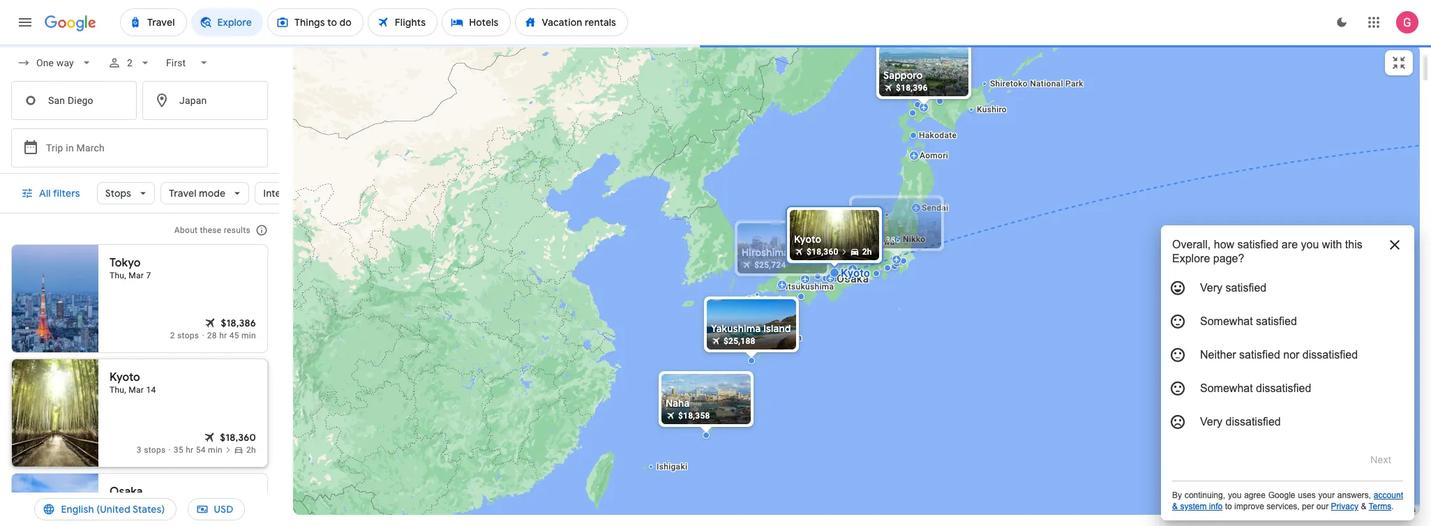 Task type: describe. For each thing, give the bounding box(es) containing it.
usd button
[[187, 493, 245, 526]]

$18,360
[[220, 431, 256, 444]]

yakushima island
[[711, 322, 791, 335]]

fukuoka
[[755, 295, 788, 305]]

18396 US dollars text field
[[896, 83, 927, 93]]

54
[[196, 445, 206, 455]]

28
[[207, 331, 217, 340]]

google,
[[1315, 506, 1339, 514]]

all filters
[[39, 187, 80, 200]]

2h
[[246, 445, 256, 455]]

map
[[1259, 506, 1273, 514]]

data
[[1275, 506, 1289, 514]]

island
[[763, 322, 791, 335]]

nikko
[[903, 234, 925, 244]]

naha
[[665, 397, 689, 410]]

travel
[[169, 187, 197, 200]]

kagoshima
[[757, 333, 802, 343]]

nagasaki
[[746, 310, 783, 320]]

45
[[229, 331, 239, 340]]

map data ©2023 google, tmap mobility
[[1259, 506, 1387, 514]]

14 for osaka
[[146, 500, 156, 509]]

thu, for kyoto
[[110, 385, 126, 395]]

25188 US dollars text field
[[723, 336, 755, 346]]

thu, for tokyo
[[110, 271, 126, 280]]

interests button
[[255, 177, 328, 210]]

yakushima
[[711, 322, 760, 335]]

(united
[[96, 503, 130, 516]]

view smaller map image
[[1391, 54, 1407, 71]]

none text field inside filters form
[[11, 81, 137, 120]]

shortcuts
[[1221, 506, 1250, 514]]

sendai
[[921, 203, 948, 213]]

28 hr 45 min
[[207, 331, 256, 340]]

mar for kyoto
[[129, 385, 144, 395]]

$18,386 for 18386 us dollars text box
[[221, 317, 256, 329]]

stops
[[105, 187, 131, 200]]

in
[[66, 142, 74, 153]]

18386 US dollars text field
[[868, 235, 900, 245]]

mar for tokyo
[[129, 271, 144, 280]]

tmap
[[1341, 506, 1359, 514]]

trip in march
[[46, 142, 105, 153]]

kanazawa
[[854, 237, 895, 247]]

tokyo thu, mar 7
[[110, 256, 151, 280]]

2 for 2 stops
[[170, 331, 175, 340]]

main menu image
[[17, 14, 33, 31]]

18386 US dollars text field
[[221, 316, 256, 330]]

change appearance image
[[1325, 6, 1358, 39]]

hr for tokyo
[[219, 331, 227, 340]]

$18,358
[[678, 411, 710, 421]]

travel mode
[[169, 187, 226, 200]]

stops for tokyo
[[177, 331, 199, 340]]

english (united states) button
[[35, 493, 176, 526]]

all filters button
[[13, 177, 91, 210]]

kushiro
[[976, 105, 1006, 114]]

shiretoko national park
[[990, 79, 1083, 89]]

stops button
[[97, 177, 155, 210]]

user survey dialog, overall, how satisfied are you with this explore page? element
[[1161, 225, 1414, 521]]

park
[[1065, 79, 1083, 89]]

$18,386 for $18,386 text box
[[868, 235, 900, 245]]

english (united states)
[[61, 503, 165, 516]]

all
[[39, 187, 51, 200]]

Where to? text field
[[142, 81, 268, 120]]



Task type: vqa. For each thing, say whether or not it's contained in the screenshot.
(UNITED
yes



Task type: locate. For each thing, give the bounding box(es) containing it.
kyoto thu, mar 14
[[110, 370, 156, 395]]

itsukushima
[[785, 282, 834, 292]]

kyoto
[[840, 267, 870, 280], [110, 370, 140, 384]]

$18,396
[[896, 83, 927, 93]]

hr
[[219, 331, 227, 340], [186, 445, 194, 455]]

0 horizontal spatial stops
[[144, 445, 166, 455]]

english
[[61, 503, 94, 516]]

1 horizontal spatial min
[[241, 331, 256, 340]]

kyoto inside kyoto thu, mar 14
[[110, 370, 140, 384]]

None text field
[[11, 81, 137, 120]]

ishigaki
[[656, 462, 687, 472]]

0 vertical spatial kyoto
[[840, 267, 870, 280]]

None field
[[11, 50, 99, 75], [160, 50, 216, 75], [11, 50, 99, 75], [160, 50, 216, 75]]

14
[[146, 385, 156, 395], [146, 500, 156, 509]]

tokyo inside map region
[[856, 221, 883, 234]]

1 vertical spatial 14
[[146, 500, 156, 509]]

$18,386
[[868, 235, 900, 245], [221, 317, 256, 329]]

0 vertical spatial tokyo
[[856, 221, 883, 234]]

mode
[[199, 187, 226, 200]]

osaka up (united
[[110, 485, 143, 499]]

filters form
[[0, 45, 279, 174]]

1 vertical spatial 2
[[170, 331, 175, 340]]

1 horizontal spatial osaka
[[836, 272, 869, 285]]

1 horizontal spatial $18,386
[[868, 235, 900, 245]]

2 vertical spatial thu,
[[110, 500, 126, 509]]

hakodate
[[919, 130, 956, 140]]

0 horizontal spatial 2
[[127, 57, 132, 68]]

filters
[[53, 187, 80, 200]]

sapporo
[[883, 69, 922, 82]]

min right 45
[[241, 331, 256, 340]]

osaka inside map region
[[836, 272, 869, 285]]

shiretoko
[[990, 79, 1027, 89]]

min
[[241, 331, 256, 340], [208, 445, 223, 455]]

1 thu, from the top
[[110, 271, 126, 280]]

1 vertical spatial hr
[[186, 445, 194, 455]]

keyboard shortcuts
[[1190, 506, 1250, 514]]

2
[[127, 57, 132, 68], [170, 331, 175, 340]]

0 horizontal spatial hr
[[186, 445, 194, 455]]

3 mar from the top
[[129, 500, 144, 509]]

1 horizontal spatial tokyo
[[856, 221, 883, 234]]

14 right (united
[[146, 500, 156, 509]]

1 vertical spatial mar
[[129, 385, 144, 395]]

0 vertical spatial mar
[[129, 271, 144, 280]]

1 vertical spatial $18,386
[[221, 317, 256, 329]]

1 mar from the top
[[129, 271, 144, 280]]

$25,724
[[754, 260, 786, 270]]

kyoto inside map region
[[840, 267, 870, 280]]

these
[[200, 225, 222, 235]]

35
[[174, 445, 183, 455]]

1 horizontal spatial hr
[[219, 331, 227, 340]]

thu, inside osaka thu, mar 14
[[110, 500, 126, 509]]

about these results image
[[245, 214, 278, 247]]

min for kyoto
[[208, 445, 223, 455]]

1 horizontal spatial 2
[[170, 331, 175, 340]]

osaka thu, mar 14
[[110, 485, 156, 509]]

2 thu, from the top
[[110, 385, 126, 395]]

osaka inside osaka thu, mar 14
[[110, 485, 143, 499]]

terms
[[1395, 506, 1416, 514]]

trip
[[46, 142, 63, 153]]

0 vertical spatial $18,386
[[868, 235, 900, 245]]

stops left the 28
[[177, 331, 199, 340]]

0 vertical spatial stops
[[177, 331, 199, 340]]

1 horizontal spatial stops
[[177, 331, 199, 340]]

0 vertical spatial 2
[[127, 57, 132, 68]]

1 vertical spatial stops
[[144, 445, 166, 455]]

hr for kyoto
[[186, 445, 194, 455]]

hiroshima
[[741, 246, 789, 259]]

3 stops
[[137, 445, 166, 455]]

14 inside osaka thu, mar 14
[[146, 500, 156, 509]]

tokyo for tokyo
[[856, 221, 883, 234]]

mar inside kyoto thu, mar 14
[[129, 385, 144, 395]]

mobility
[[1361, 506, 1387, 514]]

1 14 from the top
[[146, 385, 156, 395]]

2 14 from the top
[[146, 500, 156, 509]]

terms link
[[1395, 506, 1416, 514]]

trip in march button
[[11, 128, 268, 167]]

osaka down "kanazawa"
[[836, 272, 869, 285]]

keyboard
[[1190, 506, 1219, 514]]

kyoto for kyoto
[[840, 267, 870, 280]]

mar for osaka
[[129, 500, 144, 509]]

35 hr 54 min
[[174, 445, 223, 455]]

mar inside tokyo thu, mar 7
[[129, 271, 144, 280]]

hr left 45
[[219, 331, 227, 340]]

stops for kyoto
[[144, 445, 166, 455]]

interests
[[263, 187, 304, 200]]

14 up 3 stops in the left bottom of the page
[[146, 385, 156, 395]]

kyoto for kyoto thu, mar 14
[[110, 370, 140, 384]]

0 vertical spatial min
[[241, 331, 256, 340]]

1 horizontal spatial kyoto
[[840, 267, 870, 280]]

2 mar from the top
[[129, 385, 144, 395]]

thu, inside kyoto thu, mar 14
[[110, 385, 126, 395]]

0 vertical spatial 14
[[146, 385, 156, 395]]

stops right the 3
[[144, 445, 166, 455]]

3 thu, from the top
[[110, 500, 126, 509]]

2 inside 2 popup button
[[127, 57, 132, 68]]

states)
[[133, 503, 165, 516]]

3
[[137, 445, 142, 455]]

2 for 2
[[127, 57, 132, 68]]

0 horizontal spatial tokyo
[[110, 256, 141, 270]]

tokyo
[[856, 221, 883, 234], [110, 256, 141, 270]]

osaka
[[836, 272, 869, 285], [110, 485, 143, 499]]

stops
[[177, 331, 199, 340], [144, 445, 166, 455]]

0 horizontal spatial min
[[208, 445, 223, 455]]

1 vertical spatial thu,
[[110, 385, 126, 395]]

aomori
[[919, 151, 948, 160]]

thu,
[[110, 271, 126, 280], [110, 385, 126, 395], [110, 500, 126, 509]]

0 vertical spatial hr
[[219, 331, 227, 340]]

about these results
[[174, 225, 250, 235]]

osaka for osaka
[[836, 272, 869, 285]]

thu, for osaka
[[110, 500, 126, 509]]

$25,188
[[723, 336, 755, 346]]

©2023
[[1291, 506, 1313, 514]]

results
[[224, 225, 250, 235]]

$18,386 left nikko
[[868, 235, 900, 245]]

14 for kyoto
[[146, 385, 156, 395]]

thu, inside tokyo thu, mar 7
[[110, 271, 126, 280]]

0 horizontal spatial kyoto
[[110, 370, 140, 384]]

18360 US dollars text field
[[220, 430, 256, 444]]

min for tokyo
[[241, 331, 256, 340]]

loading results progress bar
[[0, 45, 1431, 47]]

1 vertical spatial tokyo
[[110, 256, 141, 270]]

0 horizontal spatial osaka
[[110, 485, 143, 499]]

2 stops
[[170, 331, 199, 340]]

min right 54
[[208, 445, 223, 455]]

mar
[[129, 271, 144, 280], [129, 385, 144, 395], [129, 500, 144, 509]]

travel mode button
[[161, 177, 249, 210]]

map region
[[286, 0, 1431, 526]]

about
[[174, 225, 198, 235]]

1 vertical spatial min
[[208, 445, 223, 455]]

tokyo for tokyo thu, mar 7
[[110, 256, 141, 270]]

14 inside kyoto thu, mar 14
[[146, 385, 156, 395]]

hr left 54
[[186, 445, 194, 455]]

keyboard shortcuts button
[[1190, 505, 1250, 515]]

25724 US dollars text field
[[754, 260, 786, 270]]

$18,386 inside map region
[[868, 235, 900, 245]]

$18,386 up 45
[[221, 317, 256, 329]]

2 button
[[102, 46, 158, 80]]

tokyo inside tokyo thu, mar 7
[[110, 256, 141, 270]]

1 vertical spatial kyoto
[[110, 370, 140, 384]]

usd
[[214, 503, 233, 516]]

2 vertical spatial mar
[[129, 500, 144, 509]]

1 vertical spatial osaka
[[110, 485, 143, 499]]

osaka for osaka thu, mar 14
[[110, 485, 143, 499]]

0 vertical spatial osaka
[[836, 272, 869, 285]]

mar inside osaka thu, mar 14
[[129, 500, 144, 509]]

national
[[1030, 79, 1063, 89]]

0 horizontal spatial $18,386
[[221, 317, 256, 329]]

7
[[146, 271, 151, 280]]

0 vertical spatial thu,
[[110, 271, 126, 280]]

18358 US dollars text field
[[678, 411, 710, 421]]

2 hours text field
[[246, 444, 256, 456]]

march
[[76, 142, 105, 153]]



